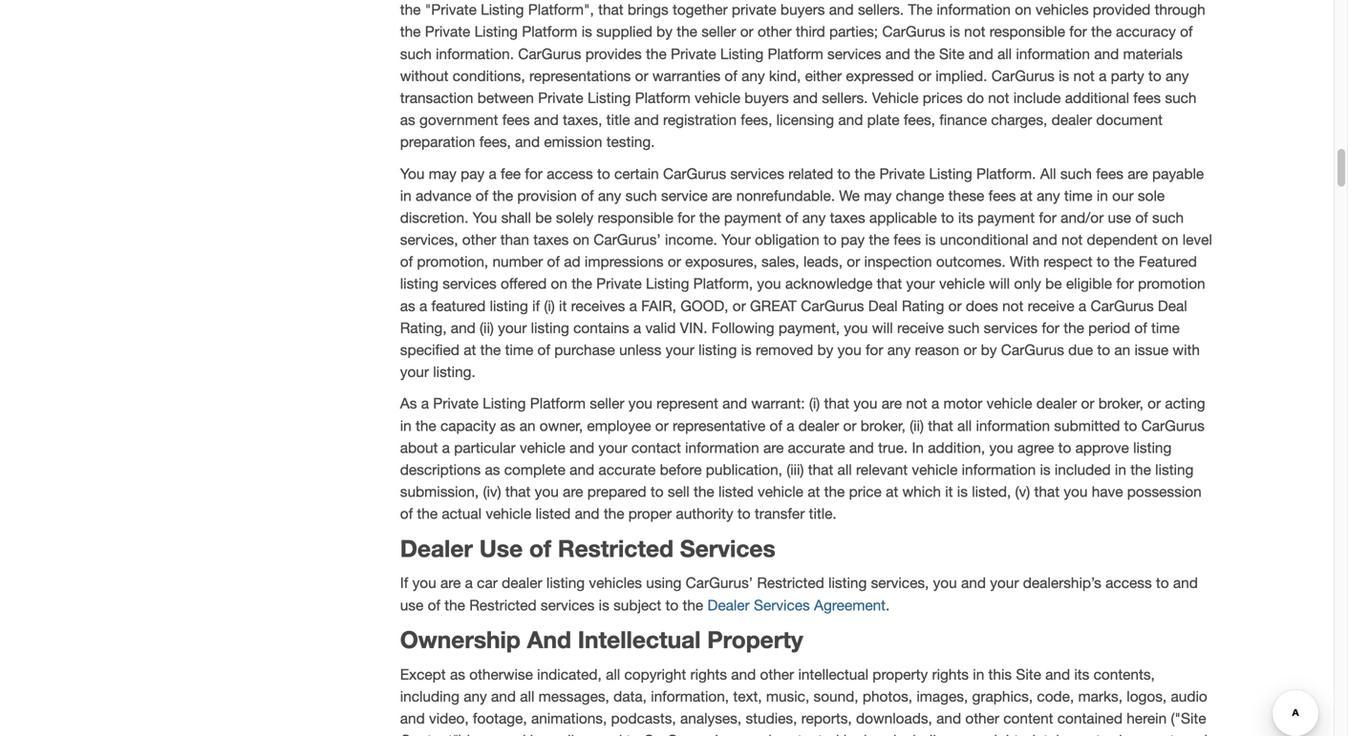 Task type: locate. For each thing, give the bounding box(es) containing it.
other up 'music,'
[[760, 666, 794, 683]]

deal
[[868, 298, 898, 315], [1158, 298, 1188, 315]]

your
[[906, 275, 935, 293], [498, 320, 527, 337], [666, 342, 695, 359], [400, 364, 429, 381], [599, 439, 627, 457], [990, 575, 1019, 592]]

0 vertical spatial dealer
[[1037, 395, 1077, 413]]

1 vertical spatial be
[[1046, 275, 1062, 293]]

text,
[[733, 688, 762, 706]]

listing inside as a private listing platform seller you represent and warrant: (i) that you are not a motor vehicle dealer or broker, or acting in the capacity as an owner, employee or representative of a dealer or broker, (ii) that all information submitted to cargurus about a particular vehicle and your contact information are accurate and true. in addition, you agree to approve listing descriptions as complete and accurate before publication, (iii) that all relevant vehicle information is included in the listing submission, (iv) that you are prepared to sell the listed vehicle at the price at which it is listed, (v) that you have possession of the actual vehicle listed and the proper authority to transfer title.
[[483, 395, 526, 413]]

0 horizontal spatial services,
[[400, 231, 458, 249]]

its
[[958, 209, 974, 226], [1074, 666, 1090, 683]]

dealer for dealer services agreement .
[[708, 597, 750, 614]]

of
[[476, 187, 488, 204], [581, 187, 594, 204], [786, 209, 798, 226], [1136, 209, 1148, 226], [400, 253, 413, 271], [547, 253, 560, 271], [1135, 320, 1147, 337], [538, 342, 550, 359], [770, 417, 783, 435], [400, 506, 413, 523], [529, 534, 551, 563], [428, 597, 440, 614]]

which
[[903, 484, 941, 501]]

unless
[[619, 342, 662, 359]]

such down certain
[[626, 187, 657, 204]]

1 horizontal spatial cargurus'
[[686, 575, 753, 592]]

1 vertical spatial accurate
[[599, 462, 656, 479]]

to down using
[[666, 597, 679, 614]]

on down ad
[[551, 275, 568, 293]]

0 horizontal spatial may
[[429, 165, 457, 182]]

access inside you may pay a fee for access to certain cargurus services related to the private listing platform. all such fees are payable in advance of the provision of any such service are nonrefundable. we may change these fees at any time in our sole discretion. you shall be solely responsible for the payment of any taxes applicable to its payment for and/or use of such services, other than taxes on cargurus' income. your obligation to pay the fees is unconditional and not dependent on level of promotion, number of ad impressions or exposures, sales, leads, or inspection outcomes. with respect to the featured listing services offered on the private listing platform, you acknowledge that your vehicle will only be eligible for promotion as a featured listing if (i) it receives a fair, good, or great cargurus deal rating or does not receive a cargurus deal rating, and (ii) your listing contains a valid vin. following payment, you will receive such services for the period of time specified at the time of purchase unless your listing is removed by you for any reason or by cargurus due to an issue with your listing.
[[547, 165, 593, 182]]

the up income.
[[699, 209, 720, 226]]

dealer down actual
[[400, 534, 473, 563]]

may up advance
[[429, 165, 457, 182]]

a left the "motor"
[[932, 395, 940, 413]]

access inside if you are a car dealer listing vehicles using cargurus' restricted listing services, you and your dealership's access to and use of the restricted services is subject to the
[[1106, 575, 1152, 592]]

cargurus' up impressions
[[594, 231, 661, 249]]

publication,
[[706, 462, 783, 479]]

to down period
[[1097, 342, 1111, 359]]

with
[[1010, 253, 1040, 271]]

using
[[646, 575, 682, 592]]

listed
[[719, 484, 754, 501], [536, 506, 571, 523]]

rights up images, on the right bottom
[[932, 666, 969, 683]]

0 horizontal spatial dealer
[[502, 575, 542, 592]]

1 horizontal spatial services,
[[871, 575, 929, 592]]

intellectual
[[578, 626, 701, 654]]

0 vertical spatial it
[[559, 298, 567, 315]]

not
[[1062, 231, 1083, 249], [1002, 298, 1024, 315], [906, 395, 928, 413]]

that down inspection
[[877, 275, 902, 293]]

it right "if"
[[559, 298, 567, 315]]

restricted
[[558, 534, 674, 563], [757, 575, 824, 592], [469, 597, 537, 614]]

you
[[757, 275, 781, 293], [844, 320, 868, 337], [838, 342, 862, 359], [629, 395, 653, 413], [854, 395, 878, 413], [989, 439, 1013, 457], [535, 484, 559, 501], [1064, 484, 1088, 501], [412, 575, 436, 592], [933, 575, 957, 592]]

2 horizontal spatial time
[[1152, 320, 1180, 337]]

0 horizontal spatial an
[[520, 417, 536, 435]]

listing up capacity
[[483, 395, 526, 413]]

0 vertical spatial may
[[429, 165, 457, 182]]

dealer services agreement .
[[708, 597, 890, 614]]

and down featured
[[451, 320, 476, 337]]

trade
[[1096, 733, 1130, 737]]

and
[[1033, 231, 1058, 249], [451, 320, 476, 337], [723, 395, 747, 413], [570, 439, 594, 457], [849, 439, 874, 457], [570, 462, 595, 479], [575, 506, 600, 523], [961, 575, 986, 592], [1173, 575, 1198, 592], [731, 666, 756, 683], [1046, 666, 1070, 683], [491, 688, 516, 706], [400, 710, 425, 728], [937, 710, 961, 728], [747, 733, 772, 737]]

contained
[[1058, 710, 1123, 728]]

2 vertical spatial restricted
[[469, 597, 537, 614]]

0 vertical spatial an
[[1115, 342, 1131, 359]]

deal down 'promotion'
[[1158, 298, 1188, 315]]

as right except
[[450, 666, 465, 683]]

0 horizontal spatial not
[[906, 395, 928, 413]]

0 horizontal spatial be
[[535, 209, 552, 226]]

("site
[[1171, 710, 1206, 728]]

good,
[[681, 298, 729, 315]]

1 vertical spatial (i)
[[809, 395, 820, 413]]

it
[[559, 298, 567, 315], [945, 484, 953, 501]]

0 horizontal spatial private
[[433, 395, 479, 413]]

use inside you may pay a fee for access to certain cargurus services related to the private listing platform. all such fees are payable in advance of the provision of any such service are nonrefundable. we may change these fees at any time in our sole discretion. you shall be solely responsible for the payment of any taxes applicable to its payment for and/or use of such services, other than taxes on cargurus' income. your obligation to pay the fees is unconditional and not dependent on level of promotion, number of ad impressions or exposures, sales, leads, or inspection outcomes. with respect to the featured listing services offered on the private listing platform, you acknowledge that your vehicle will only be eligible for promotion as a featured listing if (i) it receives a fair, good, or great cargurus deal rating or does not receive a cargurus deal rating, and (ii) your listing contains a valid vin. following payment, you will receive such services for the period of time specified at the time of purchase unless your listing is removed by you for any reason or by cargurus due to an issue with your listing.
[[1108, 209, 1131, 226]]

0 horizontal spatial cargurus'
[[594, 231, 661, 249]]

of left purchase
[[538, 342, 550, 359]]

0 horizontal spatial (ii)
[[480, 320, 494, 337]]

1 horizontal spatial dealer
[[799, 417, 839, 435]]

1 horizontal spatial rights
[[932, 666, 969, 683]]

0 vertical spatial access
[[547, 165, 593, 182]]

or right reason
[[964, 342, 977, 359]]

contents,
[[1094, 666, 1155, 683]]

(i) inside as a private listing platform seller you represent and warrant: (i) that you are not a motor vehicle dealer or broker, or acting in the capacity as an owner, employee or representative of a dealer or broker, (ii) that all information submitted to cargurus about a particular vehicle and your contact information are accurate and true. in addition, you agree to approve listing descriptions as complete and accurate before publication, (iii) that all relevant vehicle information is included in the listing submission, (iv) that you are prepared to sell the listed vehicle at the price at which it is listed, (v) that you have possession of the actual vehicle listed and the proper authority to transfer title.
[[809, 395, 820, 413]]

respect
[[1044, 253, 1093, 271]]

valid
[[645, 320, 676, 337]]

0 horizontal spatial rights
[[690, 666, 727, 683]]

dealer services agreement link
[[708, 597, 886, 614]]

listed down publication,
[[719, 484, 754, 501]]

be down provision on the top of the page
[[535, 209, 552, 226]]

platform.
[[977, 165, 1036, 182]]

0 vertical spatial fees
[[1096, 165, 1124, 182]]

2 vertical spatial other
[[965, 710, 1000, 728]]

your up rating at the top of page
[[906, 275, 935, 293]]

0 vertical spatial (i)
[[544, 298, 555, 315]]

2 horizontal spatial listing
[[929, 165, 973, 182]]

(ii) down featured
[[480, 320, 494, 337]]

0 horizontal spatial will
[[872, 320, 893, 337]]

taxes up ad
[[533, 231, 569, 249]]

fees down applicable on the right top
[[894, 231, 921, 249]]

1 vertical spatial dealer
[[708, 597, 750, 614]]

number
[[493, 253, 543, 271]]

payment up unconditional
[[978, 209, 1035, 226]]

2 deal from the left
[[1158, 298, 1188, 315]]

listed,
[[972, 484, 1011, 501]]

in inside "except as otherwise indicated, all copyright rights and other intellectual property rights in this site and its contents, including any and all messages, data, information, text, music, sound, photos, images, graphics, code, marks, logos, audio and video, footage, animations, podcasts, analyses, studies, reports, downloads, and other content contained herein ("site content") is owned by or licensed to cargurus, inc., and protected by law, including copyright, database, trade secret,"
[[973, 666, 985, 683]]

and down "otherwise"
[[491, 688, 516, 706]]

1 vertical spatial restricted
[[757, 575, 824, 592]]

for down service
[[678, 209, 695, 226]]

0 vertical spatial accurate
[[788, 439, 845, 457]]

and left dealership's
[[961, 575, 986, 592]]

1 payment from the left
[[724, 209, 781, 226]]

on down 'solely'
[[573, 231, 590, 249]]

or up submitted
[[1081, 395, 1095, 413]]

are inside if you are a car dealer listing vehicles using cargurus' restricted listing services, you and your dealership's access to and use of the restricted services is subject to the
[[440, 575, 461, 592]]

0 vertical spatial information
[[976, 417, 1050, 435]]

agree
[[1018, 439, 1054, 457]]

0 vertical spatial cargurus'
[[594, 231, 661, 249]]

0 horizontal spatial time
[[505, 342, 533, 359]]

1 vertical spatial services,
[[871, 575, 929, 592]]

access
[[547, 165, 593, 182], [1106, 575, 1152, 592]]

(i) right warrant:
[[809, 395, 820, 413]]

0 vertical spatial restricted
[[558, 534, 674, 563]]

all down "otherwise"
[[520, 688, 535, 706]]

at down relevant
[[886, 484, 898, 501]]

fee
[[501, 165, 521, 182]]

dealer for dealer use of restricted services
[[400, 534, 473, 563]]

price
[[849, 484, 882, 501]]

promotion,
[[417, 253, 488, 271]]

0 horizontal spatial you
[[400, 165, 425, 182]]

intellectual
[[798, 666, 869, 683]]

it inside as a private listing platform seller you represent and warrant: (i) that you are not a motor vehicle dealer or broker, or acting in the capacity as an owner, employee or representative of a dealer or broker, (ii) that all information submitted to cargurus about a particular vehicle and your contact information are accurate and true. in addition, you agree to approve listing descriptions as complete and accurate before publication, (iii) that all relevant vehicle information is included in the listing submission, (iv) that you are prepared to sell the listed vehicle at the price at which it is listed, (v) that you have possession of the actual vehicle listed and the proper authority to transfer title.
[[945, 484, 953, 501]]

cargurus' inside if you are a car dealer listing vehicles using cargurus' restricted listing services, you and your dealership's access to and use of the restricted services is subject to the
[[686, 575, 753, 592]]

a left fair,
[[629, 298, 637, 315]]

1 horizontal spatial its
[[1074, 666, 1090, 683]]

and up dealer use of restricted services
[[575, 506, 600, 523]]

in up discretion.
[[400, 187, 412, 204]]

0 horizontal spatial including
[[400, 688, 460, 706]]

of down submission,
[[400, 506, 413, 523]]

about
[[400, 439, 438, 457]]

0 vertical spatial private
[[880, 165, 925, 182]]

a inside if you are a car dealer listing vehicles using cargurus' restricted listing services, you and your dealership's access to and use of the restricted services is subject to the
[[465, 575, 473, 592]]

owned
[[482, 733, 526, 737]]

access right dealership's
[[1106, 575, 1152, 592]]

will up the does
[[989, 275, 1010, 293]]

1 vertical spatial broker,
[[861, 417, 906, 435]]

and down images, on the right bottom
[[937, 710, 961, 728]]

broker, up submitted
[[1099, 395, 1144, 413]]

the down the prepared
[[604, 506, 624, 523]]

as a private listing platform seller you represent and warrant: (i) that you are not a motor vehicle dealer or broker, or acting in the capacity as an owner, employee or representative of a dealer or broker, (ii) that all information submitted to cargurus about a particular vehicle and your contact information are accurate and true. in addition, you agree to approve listing descriptions as complete and accurate before publication, (iii) that all relevant vehicle information is included in the listing submission, (iv) that you are prepared to sell the listed vehicle at the price at which it is listed, (v) that you have possession of the actual vehicle listed and the proper authority to transfer title.
[[400, 395, 1206, 523]]

1 horizontal spatial (i)
[[809, 395, 820, 413]]

1 vertical spatial will
[[872, 320, 893, 337]]

1 vertical spatial information
[[685, 439, 759, 457]]

its inside you may pay a fee for access to certain cargurus services related to the private listing platform. all such fees are payable in advance of the provision of any such service are nonrefundable. we may change these fees at any time in our sole discretion. you shall be solely responsible for the payment of any taxes applicable to its payment for and/or use of such services, other than taxes on cargurus' income. your obligation to pay the fees is unconditional and not dependent on level of promotion, number of ad impressions or exposures, sales, leads, or inspection outcomes. with respect to the featured listing services offered on the private listing platform, you acknowledge that your vehicle will only be eligible for promotion as a featured listing if (i) it receives a fair, good, or great cargurus deal rating or does not receive a cargurus deal rating, and (ii) your listing contains a valid vin. following payment, you will receive such services for the period of time specified at the time of purchase unless your listing is removed by you for any reason or by cargurus due to an issue with your listing.
[[958, 209, 974, 226]]

acting
[[1165, 395, 1206, 413]]

vehicle up which
[[912, 462, 958, 479]]

copyright,
[[957, 733, 1023, 737]]

you down 'payment,'
[[838, 342, 862, 359]]

0 horizontal spatial broker,
[[861, 417, 906, 435]]

2 vertical spatial dealer
[[502, 575, 542, 592]]

not up in
[[906, 395, 928, 413]]

2 horizontal spatial on
[[1162, 231, 1179, 249]]

included
[[1055, 462, 1111, 479]]

all up data,
[[606, 666, 620, 683]]

1 vertical spatial services
[[754, 597, 810, 614]]

the
[[855, 165, 875, 182], [493, 187, 513, 204], [699, 209, 720, 226], [869, 231, 890, 249], [1114, 253, 1135, 271], [572, 275, 592, 293], [1064, 320, 1085, 337], [480, 342, 501, 359], [416, 417, 436, 435], [1131, 462, 1151, 479], [694, 484, 714, 501], [824, 484, 845, 501], [417, 506, 438, 523], [604, 506, 624, 523], [445, 597, 465, 614], [683, 597, 704, 614]]

other up promotion,
[[462, 231, 496, 249]]

1 horizontal spatial an
[[1115, 342, 1131, 359]]

advance
[[416, 187, 472, 204]]

as up particular at the left bottom of the page
[[500, 417, 515, 435]]

of left promotion,
[[400, 253, 413, 271]]

1 horizontal spatial it
[[945, 484, 953, 501]]

you up advance
[[400, 165, 425, 182]]

1 horizontal spatial other
[[760, 666, 794, 683]]

(ii) inside you may pay a fee for access to certain cargurus services related to the private listing platform. all such fees are payable in advance of the provision of any such service are nonrefundable. we may change these fees at any time in our sole discretion. you shall be solely responsible for the payment of any taxes applicable to its payment for and/or use of such services, other than taxes on cargurus' income. your obligation to pay the fees is unconditional and not dependent on level of promotion, number of ad impressions or exposures, sales, leads, or inspection outcomes. with respect to the featured listing services offered on the private listing platform, you acknowledge that your vehicle will only be eligible for promotion as a featured listing if (i) it receives a fair, good, or great cargurus deal rating or does not receive a cargurus deal rating, and (ii) your listing contains a valid vin. following payment, you will receive such services for the period of time specified at the time of purchase unless your listing is removed by you for any reason or by cargurus due to an issue with your listing.
[[480, 320, 494, 337]]

indicated,
[[537, 666, 602, 683]]

the up authority
[[694, 484, 714, 501]]

are right service
[[712, 187, 732, 204]]

1 vertical spatial listing
[[646, 275, 689, 293]]

addition,
[[928, 439, 985, 457]]

fees
[[1096, 165, 1124, 182], [989, 187, 1016, 204], [894, 231, 921, 249]]

0 vertical spatial dealer
[[400, 534, 473, 563]]

that right (iii)
[[808, 462, 834, 479]]

this
[[989, 666, 1012, 683]]

1 vertical spatial not
[[1002, 298, 1024, 315]]

particular
[[454, 439, 516, 457]]

vehicle down (iv)
[[486, 506, 532, 523]]

1 vertical spatial you
[[473, 209, 497, 226]]

is down the video,
[[467, 733, 478, 737]]

0 horizontal spatial it
[[559, 298, 567, 315]]

1 horizontal spatial deal
[[1158, 298, 1188, 315]]

approve
[[1076, 439, 1129, 457]]

0 vertical spatial pay
[[461, 165, 485, 182]]

1 rights from the left
[[690, 666, 727, 683]]

1 horizontal spatial you
[[473, 209, 497, 226]]

1 vertical spatial taxes
[[533, 231, 569, 249]]

1 vertical spatial other
[[760, 666, 794, 683]]

sound,
[[814, 688, 859, 706]]

vin.
[[680, 320, 708, 337]]

services, inside if you are a car dealer listing vehicles using cargurus' restricted listing services, you and your dealership's access to and use of the restricted services is subject to the
[[871, 575, 929, 592]]

receives
[[571, 298, 625, 315]]

1 vertical spatial cargurus'
[[686, 575, 753, 592]]

logos,
[[1127, 688, 1167, 706]]

and up representative
[[723, 395, 747, 413]]

represent
[[657, 395, 718, 413]]

that
[[877, 275, 902, 293], [824, 395, 850, 413], [928, 417, 953, 435], [808, 462, 834, 479], [505, 484, 531, 501], [1034, 484, 1060, 501]]

the right subject
[[683, 597, 704, 614]]

restricted down car
[[469, 597, 537, 614]]

removed
[[756, 342, 813, 359]]

1 vertical spatial access
[[1106, 575, 1152, 592]]

responsible
[[598, 209, 674, 226]]

1 horizontal spatial may
[[864, 187, 892, 204]]

a down eligible
[[1079, 298, 1087, 315]]

descriptions
[[400, 462, 481, 479]]

capacity
[[441, 417, 496, 435]]

1 horizontal spatial use
[[1108, 209, 1131, 226]]

you up relevant
[[854, 395, 878, 413]]

other inside you may pay a fee for access to certain cargurus services related to the private listing platform. all such fees are payable in advance of the provision of any such service are nonrefundable. we may change these fees at any time in our sole discretion. you shall be solely responsible for the payment of any taxes applicable to its payment for and/or use of such services, other than taxes on cargurus' income. your obligation to pay the fees is unconditional and not dependent on level of promotion, number of ad impressions or exposures, sales, leads, or inspection outcomes. with respect to the featured listing services offered on the private listing platform, you acknowledge that your vehicle will only be eligible for promotion as a featured listing if (i) it receives a fair, good, or great cargurus deal rating or does not receive a cargurus deal rating, and (ii) your listing contains a valid vin. following payment, you will receive such services for the period of time specified at the time of purchase unless your listing is removed by you for any reason or by cargurus due to an issue with your listing.
[[462, 231, 496, 249]]

accurate
[[788, 439, 845, 457], [599, 462, 656, 479]]

and down possession
[[1173, 575, 1198, 592]]

studies,
[[746, 710, 797, 728]]

are up sole at the right top of page
[[1128, 165, 1148, 182]]

and up with
[[1033, 231, 1058, 249]]

0 vertical spatial (ii)
[[480, 320, 494, 337]]

your inside if you are a car dealer listing vehicles using cargurus' restricted listing services, you and your dealership's access to and use of the restricted services is subject to the
[[990, 575, 1019, 592]]

authority
[[676, 506, 734, 523]]

0 horizontal spatial (i)
[[544, 298, 555, 315]]

any down all
[[1037, 187, 1060, 204]]

are left car
[[440, 575, 461, 592]]

0 horizontal spatial deal
[[868, 298, 898, 315]]

data,
[[614, 688, 647, 706]]

including
[[400, 688, 460, 706], [893, 733, 953, 737]]

1 vertical spatial receive
[[897, 320, 944, 337]]

including down except
[[400, 688, 460, 706]]

0 horizontal spatial pay
[[461, 165, 485, 182]]

rights up information,
[[690, 666, 727, 683]]

vehicle inside you may pay a fee for access to certain cargurus services related to the private listing platform. all such fees are payable in advance of the provision of any such service are nonrefundable. we may change these fees at any time in our sole discretion. you shall be solely responsible for the payment of any taxes applicable to its payment for and/or use of such services, other than taxes on cargurus' income. your obligation to pay the fees is unconditional and not dependent on level of promotion, number of ad impressions or exposures, sales, leads, or inspection outcomes. with respect to the featured listing services offered on the private listing platform, you acknowledge that your vehicle will only be eligible for promotion as a featured listing if (i) it receives a fair, good, or great cargurus deal rating or does not receive a cargurus deal rating, and (ii) your listing contains a valid vin. following payment, you will receive such services for the period of time specified at the time of purchase unless your listing is removed by you for any reason or by cargurus due to an issue with your listing.
[[939, 275, 985, 293]]

are left the prepared
[[563, 484, 583, 501]]

any up 'obligation'
[[802, 209, 826, 226]]

1 horizontal spatial broker,
[[1099, 395, 1144, 413]]

0 vertical spatial use
[[1108, 209, 1131, 226]]

1 horizontal spatial payment
[[978, 209, 1035, 226]]

to up approve
[[1124, 417, 1137, 435]]

platform
[[530, 395, 586, 413]]

rating,
[[400, 320, 447, 337]]

dealer
[[400, 534, 473, 563], [708, 597, 750, 614]]

music,
[[766, 688, 810, 706]]

private
[[880, 165, 925, 182], [596, 275, 642, 293], [433, 395, 479, 413]]

to up the we
[[838, 165, 851, 182]]

relevant
[[856, 462, 908, 479]]

1 vertical spatial fees
[[989, 187, 1016, 204]]

a up descriptions
[[442, 439, 450, 457]]

herein
[[1127, 710, 1167, 728]]

as up (iv)
[[485, 462, 500, 479]]

1 vertical spatial including
[[893, 733, 953, 737]]

0 horizontal spatial use
[[400, 597, 424, 614]]

platform,
[[693, 275, 753, 293]]

0 horizontal spatial listing
[[483, 395, 526, 413]]

in left our
[[1097, 187, 1108, 204]]

2 vertical spatial private
[[433, 395, 479, 413]]

not up respect
[[1062, 231, 1083, 249]]

is
[[925, 231, 936, 249], [741, 342, 752, 359], [1040, 462, 1051, 479], [957, 484, 968, 501], [599, 597, 609, 614], [467, 733, 478, 737]]

pay up advance
[[461, 165, 485, 182]]

cargurus up service
[[663, 165, 726, 182]]

unconditional
[[940, 231, 1029, 249]]

the down submission,
[[417, 506, 438, 523]]

acknowledge
[[785, 275, 873, 293]]

2 vertical spatial time
[[505, 342, 533, 359]]

time up issue
[[1152, 320, 1180, 337]]

cargurus inside as a private listing platform seller you represent and warrant: (i) that you are not a motor vehicle dealer or broker, or acting in the capacity as an owner, employee or representative of a dealer or broker, (ii) that all information submitted to cargurus about a particular vehicle and your contact information are accurate and true. in addition, you agree to approve listing descriptions as complete and accurate before publication, (iii) that all relevant vehicle information is included in the listing submission, (iv) that you are prepared to sell the listed vehicle at the price at which it is listed, (v) that you have possession of the actual vehicle listed and the proper authority to transfer title.
[[1142, 417, 1205, 435]]

deal left rating at the top of page
[[868, 298, 898, 315]]

subject
[[614, 597, 662, 614]]

0 horizontal spatial payment
[[724, 209, 781, 226]]

sell
[[668, 484, 690, 501]]

rating
[[902, 298, 944, 315]]

of up 'solely'
[[581, 187, 594, 204]]

(ii) inside as a private listing platform seller you represent and warrant: (i) that you are not a motor vehicle dealer or broker, or acting in the capacity as an owner, employee or representative of a dealer or broker, (ii) that all information submitted to cargurus about a particular vehicle and your contact information are accurate and true. in addition, you agree to approve listing descriptions as complete and accurate before publication, (iii) that all relevant vehicle information is included in the listing submission, (iv) that you are prepared to sell the listed vehicle at the price at which it is listed, (v) that you have possession of the actual vehicle listed and the proper authority to transfer title.
[[910, 417, 924, 435]]

2 vertical spatial information
[[962, 462, 1036, 479]]

a
[[489, 165, 497, 182], [420, 298, 427, 315], [629, 298, 637, 315], [1079, 298, 1087, 315], [633, 320, 641, 337], [421, 395, 429, 413], [932, 395, 940, 413], [787, 417, 795, 435], [442, 439, 450, 457], [465, 575, 473, 592]]

1 horizontal spatial receive
[[1028, 298, 1075, 315]]

2 rights from the left
[[932, 666, 969, 683]]

is inside if you are a car dealer listing vehicles using cargurus' restricted listing services, you and your dealership's access to and use of the restricted services is subject to the
[[599, 597, 609, 614]]

1 vertical spatial its
[[1074, 666, 1090, 683]]

that right (v)
[[1034, 484, 1060, 501]]

your inside as a private listing platform seller you represent and warrant: (i) that you are not a motor vehicle dealer or broker, or acting in the capacity as an owner, employee or representative of a dealer or broker, (ii) that all information submitted to cargurus about a particular vehicle and your contact information are accurate and true. in addition, you agree to approve listing descriptions as complete and accurate before publication, (iii) that all relevant vehicle information is included in the listing submission, (iv) that you are prepared to sell the listed vehicle at the price at which it is listed, (v) that you have possession of the actual vehicle listed and the proper authority to transfer title.
[[599, 439, 627, 457]]

only
[[1014, 275, 1041, 293]]

0 vertical spatial other
[[462, 231, 496, 249]]

0 horizontal spatial taxes
[[533, 231, 569, 249]]

cargurus' inside you may pay a fee for access to certain cargurus services related to the private listing platform. all such fees are payable in advance of the provision of any such service are nonrefundable. we may change these fees at any time in our sole discretion. you shall be solely responsible for the payment of any taxes applicable to its payment for and/or use of such services, other than taxes on cargurus' income. your obligation to pay the fees is unconditional and not dependent on level of promotion, number of ad impressions or exposures, sales, leads, or inspection outcomes. with respect to the featured listing services offered on the private listing platform, you acknowledge that your vehicle will only be eligible for promotion as a featured listing if (i) it receives a fair, good, or great cargurus deal rating or does not receive a cargurus deal rating, and (ii) your listing contains a valid vin. following payment, you will receive such services for the period of time specified at the time of purchase unless your listing is removed by you for any reason or by cargurus due to an issue with your listing.
[[594, 231, 661, 249]]

audio
[[1171, 688, 1208, 706]]

on up the featured
[[1162, 231, 1179, 249]]

your down 'specified'
[[400, 364, 429, 381]]

use
[[1108, 209, 1131, 226], [400, 597, 424, 614]]



Task type: vqa. For each thing, say whether or not it's contained in the screenshot.
third tab from the right
no



Task type: describe. For each thing, give the bounding box(es) containing it.
2 horizontal spatial restricted
[[757, 575, 824, 592]]

true.
[[878, 439, 908, 457]]

discretion.
[[400, 209, 469, 226]]

otherwise
[[469, 666, 533, 683]]

code,
[[1037, 688, 1074, 706]]

the up the we
[[855, 165, 875, 182]]

(iii)
[[787, 462, 804, 479]]

services, inside you may pay a fee for access to certain cargurus services related to the private listing platform. all such fees are payable in advance of the provision of any such service are nonrefundable. we may change these fees at any time in our sole discretion. you shall be solely responsible for the payment of any taxes applicable to its payment for and/or use of such services, other than taxes on cargurus' income. your obligation to pay the fees is unconditional and not dependent on level of promotion, number of ad impressions or exposures, sales, leads, or inspection outcomes. with respect to the featured listing services offered on the private listing platform, you acknowledge that your vehicle will only be eligible for promotion as a featured listing if (i) it receives a fair, good, or great cargurus deal rating or does not receive a cargurus deal rating, and (ii) your listing contains a valid vin. following payment, you will receive such services for the period of time specified at the time of purchase unless your listing is removed by you for any reason or by cargurus due to an issue with your listing.
[[400, 231, 458, 249]]

dealership's
[[1023, 575, 1102, 592]]

footage,
[[473, 710, 527, 728]]

its inside "except as otherwise indicated, all copyright rights and other intellectual property rights in this site and its contents, including any and all messages, data, information, text, music, sound, photos, images, graphics, code, marks, logos, audio and video, footage, animations, podcasts, analyses, studies, reports, downloads, and other content contained herein ("site content") is owned by or licensed to cargurus, inc., and protected by law, including copyright, database, trade secret,"
[[1074, 666, 1090, 683]]

photos,
[[863, 688, 913, 706]]

of inside if you are a car dealer listing vehicles using cargurus' restricted listing services, you and your dealership's access to and use of the restricted services is subject to the
[[428, 597, 440, 614]]

and down owner,
[[570, 439, 594, 457]]

inspection
[[864, 253, 932, 271]]

any inside "except as otherwise indicated, all copyright rights and other intellectual property rights in this site and its contents, including any and all messages, data, information, text, music, sound, photos, images, graphics, code, marks, logos, audio and video, footage, animations, podcasts, analyses, studies, reports, downloads, and other content contained herein ("site content") is owned by or licensed to cargurus, inc., and protected by law, including copyright, database, trade secret,"
[[464, 688, 487, 706]]

0 horizontal spatial restricted
[[469, 597, 537, 614]]

the up title. at the right of page
[[824, 484, 845, 501]]

0 vertical spatial will
[[989, 275, 1010, 293]]

all up price
[[838, 462, 852, 479]]

car
[[477, 575, 498, 592]]

dependent
[[1087, 231, 1158, 249]]

content
[[1004, 710, 1054, 728]]

the down featured
[[480, 342, 501, 359]]

inc.,
[[715, 733, 743, 737]]

to down possession
[[1156, 575, 1169, 592]]

for right 'fee'
[[525, 165, 543, 182]]

for left and/or
[[1039, 209, 1057, 226]]

that inside you may pay a fee for access to certain cargurus services related to the private listing platform. all such fees are payable in advance of the provision of any such service are nonrefundable. we may change these fees at any time in our sole discretion. you shall be solely responsible for the payment of any taxes applicable to its payment for and/or use of such services, other than taxes on cargurus' income. your obligation to pay the fees is unconditional and not dependent on level of promotion, number of ad impressions or exposures, sales, leads, or inspection outcomes. with respect to the featured listing services offered on the private listing platform, you acknowledge that your vehicle will only be eligible for promotion as a featured listing if (i) it receives a fair, good, or great cargurus deal rating or does not receive a cargurus deal rating, and (ii) your listing contains a valid vin. following payment, you will receive such services for the period of time specified at the time of purchase unless your listing is removed by you for any reason or by cargurus due to an issue with your listing.
[[877, 275, 902, 293]]

services down the does
[[984, 320, 1038, 337]]

0 vertical spatial listing
[[929, 165, 973, 182]]

0 horizontal spatial accurate
[[599, 462, 656, 479]]

0 horizontal spatial receive
[[897, 320, 944, 337]]

all
[[1040, 165, 1056, 182]]

or up contact at the bottom of the page
[[655, 417, 669, 435]]

services up "nonrefundable." in the top right of the page
[[730, 165, 784, 182]]

images,
[[917, 688, 968, 706]]

0 horizontal spatial on
[[551, 275, 568, 293]]

to up "leads,"
[[824, 231, 837, 249]]

animations,
[[531, 710, 607, 728]]

of up 'obligation'
[[786, 209, 798, 226]]

a left 'fee'
[[489, 165, 497, 182]]

listing.
[[433, 364, 476, 381]]

0 vertical spatial receive
[[1028, 298, 1075, 315]]

private inside as a private listing platform seller you represent and warrant: (i) that you are not a motor vehicle dealer or broker, or acting in the capacity as an owner, employee or representative of a dealer or broker, (ii) that all information submitted to cargurus about a particular vehicle and your contact information are accurate and true. in addition, you agree to approve listing descriptions as complete and accurate before publication, (iii) that all relevant vehicle information is included in the listing submission, (iv) that you are prepared to sell the listed vehicle at the price at which it is listed, (v) that you have possession of the actual vehicle listed and the proper authority to transfer title.
[[433, 395, 479, 413]]

cargurus up period
[[1091, 298, 1154, 315]]

vehicle right the "motor"
[[987, 395, 1032, 413]]

a down warrant:
[[787, 417, 795, 435]]

contains
[[573, 320, 629, 337]]

that up addition,
[[928, 417, 953, 435]]

use inside if you are a car dealer listing vehicles using cargurus' restricted listing services, you and your dealership's access to and use of the restricted services is subject to the
[[400, 597, 424, 614]]

you down the included
[[1064, 484, 1088, 501]]

we
[[839, 187, 860, 204]]

before
[[660, 462, 702, 479]]

of right advance
[[476, 187, 488, 204]]

a up unless on the left top of the page
[[633, 320, 641, 337]]

you left agree
[[989, 439, 1013, 457]]

and/or
[[1061, 209, 1104, 226]]

of right use
[[529, 534, 551, 563]]

or left acting
[[1148, 395, 1161, 413]]

1 vertical spatial time
[[1152, 320, 1180, 337]]

title.
[[809, 506, 837, 523]]

the up about
[[416, 417, 436, 435]]

to up the included
[[1058, 439, 1072, 457]]

and up relevant
[[849, 439, 874, 457]]

you right "if"
[[412, 575, 436, 592]]

by down the does
[[981, 342, 997, 359]]

to left sell
[[651, 484, 664, 501]]

1 horizontal spatial on
[[573, 231, 590, 249]]

you down which
[[933, 575, 957, 592]]

submission,
[[400, 484, 479, 501]]

vehicles
[[589, 575, 642, 592]]

does
[[966, 298, 998, 315]]

a up rating,
[[420, 298, 427, 315]]

an inside you may pay a fee for access to certain cargurus services related to the private listing platform. all such fees are payable in advance of the provision of any such service are nonrefundable. we may change these fees at any time in our sole discretion. you shall be solely responsible for the payment of any taxes applicable to its payment for and/or use of such services, other than taxes on cargurus' income. your obligation to pay the fees is unconditional and not dependent on level of promotion, number of ad impressions or exposures, sales, leads, or inspection outcomes. with respect to the featured listing services offered on the private listing platform, you acknowledge that your vehicle will only be eligible for promotion as a featured listing if (i) it receives a fair, good, or great cargurus deal rating or does not receive a cargurus deal rating, and (ii) your listing contains a valid vin. following payment, you will receive such services for the period of time specified at the time of purchase unless your listing is removed by you for any reason or by cargurus due to an issue with your listing.
[[1115, 342, 1131, 359]]

by down 'payment,'
[[817, 342, 834, 359]]

is down applicable on the right top
[[925, 231, 936, 249]]

exposures,
[[685, 253, 758, 271]]

1 horizontal spatial fees
[[989, 187, 1016, 204]]

1 horizontal spatial time
[[1064, 187, 1093, 204]]

you right 'payment,'
[[844, 320, 868, 337]]

if you are a car dealer listing vehicles using cargurus' restricted listing services, you and your dealership's access to and use of the restricted services is subject to the
[[400, 575, 1198, 614]]

not inside as a private listing platform seller you represent and warrant: (i) that you are not a motor vehicle dealer or broker, or acting in the capacity as an owner, employee or representative of a dealer or broker, (ii) that all information submitted to cargurus about a particular vehicle and your contact information are accurate and true. in addition, you agree to approve listing descriptions as complete and accurate before publication, (iii) that all relevant vehicle information is included in the listing submission, (iv) that you are prepared to sell the listed vehicle at the price at which it is listed, (v) that you have possession of the actual vehicle listed and the proper authority to transfer title.
[[906, 395, 928, 413]]

or up relevant
[[843, 417, 857, 435]]

the up due
[[1064, 320, 1085, 337]]

and down studies, at the bottom of page
[[747, 733, 772, 737]]

actual
[[442, 506, 482, 523]]

certain
[[614, 165, 659, 182]]

0 vertical spatial including
[[400, 688, 460, 706]]

as
[[400, 395, 417, 413]]

0 vertical spatial broker,
[[1099, 395, 1144, 413]]

except as otherwise indicated, all copyright rights and other intellectual property rights in this site and its contents, including any and all messages, data, information, text, music, sound, photos, images, graphics, code, marks, logos, audio and video, footage, animations, podcasts, analyses, studies, reports, downloads, and other content contained herein ("site content") is owned by or licensed to cargurus, inc., and protected by law, including copyright, database, trade secret, 
[[400, 666, 1213, 737]]

marks,
[[1078, 688, 1123, 706]]

is inside "except as otherwise indicated, all copyright rights and other intellectual property rights in this site and its contents, including any and all messages, data, information, text, music, sound, photos, images, graphics, code, marks, logos, audio and video, footage, animations, podcasts, analyses, studies, reports, downloads, and other content contained herein ("site content") is owned by or licensed to cargurus, inc., and protected by law, including copyright, database, trade secret,"
[[467, 733, 478, 737]]

the up possession
[[1131, 462, 1151, 479]]

at up title. at the right of page
[[808, 484, 820, 501]]

1 horizontal spatial including
[[893, 733, 953, 737]]

sales,
[[762, 253, 800, 271]]

ad
[[564, 253, 581, 271]]

are up "true."
[[882, 395, 902, 413]]

is left "listed,"
[[957, 484, 968, 501]]

and up the prepared
[[570, 462, 595, 479]]

your
[[722, 231, 751, 249]]

1 horizontal spatial accurate
[[788, 439, 845, 457]]

in
[[912, 439, 924, 457]]

1 vertical spatial listed
[[536, 506, 571, 523]]

vehicle up complete
[[520, 439, 566, 457]]

you down complete
[[535, 484, 559, 501]]

prepared
[[587, 484, 647, 501]]

it inside you may pay a fee for access to certain cargurus services related to the private listing platform. all such fees are payable in advance of the provision of any such service are nonrefundable. we may change these fees at any time in our sole discretion. you shall be solely responsible for the payment of any taxes applicable to its payment for and/or use of such services, other than taxes on cargurus' income. your obligation to pay the fees is unconditional and not dependent on level of promotion, number of ad impressions or exposures, sales, leads, or inspection outcomes. with respect to the featured listing services offered on the private listing platform, you acknowledge that your vehicle will only be eligible for promotion as a featured listing if (i) it receives a fair, good, or great cargurus deal rating or does not receive a cargurus deal rating, and (ii) your listing contains a valid vin. following payment, you will receive such services for the period of time specified at the time of purchase unless your listing is removed by you for any reason or by cargurus due to an issue with your listing.
[[559, 298, 567, 315]]

0 vertical spatial be
[[535, 209, 552, 226]]

as inside "except as otherwise indicated, all copyright rights and other intellectual property rights in this site and its contents, including any and all messages, data, information, text, music, sound, photos, images, graphics, code, marks, logos, audio and video, footage, animations, podcasts, analyses, studies, reports, downloads, and other content contained herein ("site content") is owned by or licensed to cargurus, inc., and protected by law, including copyright, database, trade secret,"
[[450, 666, 465, 683]]

all down the "motor"
[[958, 417, 972, 435]]

great
[[750, 298, 797, 315]]

(v)
[[1015, 484, 1030, 501]]

for left period
[[1042, 320, 1060, 337]]

(i) inside you may pay a fee for access to certain cargurus services related to the private listing platform. all such fees are payable in advance of the provision of any such service are nonrefundable. we may change these fees at any time in our sole discretion. you shall be solely responsible for the payment of any taxes applicable to its payment for and/or use of such services, other than taxes on cargurus' income. your obligation to pay the fees is unconditional and not dependent on level of promotion, number of ad impressions or exposures, sales, leads, or inspection outcomes. with respect to the featured listing services offered on the private listing platform, you acknowledge that your vehicle will only be eligible for promotion as a featured listing if (i) it receives a fair, good, or great cargurus deal rating or does not receive a cargurus deal rating, and (ii) your listing contains a valid vin. following payment, you will receive such services for the period of time specified at the time of purchase unless your listing is removed by you for any reason or by cargurus due to an issue with your listing.
[[544, 298, 555, 315]]

vehicle up transfer
[[758, 484, 804, 501]]

in down as
[[400, 417, 412, 435]]

1 vertical spatial may
[[864, 187, 892, 204]]

a right as
[[421, 395, 429, 413]]

of left ad
[[547, 253, 560, 271]]

of down warrant:
[[770, 417, 783, 435]]

1 vertical spatial dealer
[[799, 417, 839, 435]]

dealer inside if you are a car dealer listing vehicles using cargurus' restricted listing services, you and your dealership's access to and use of the restricted services is subject to the
[[502, 575, 542, 592]]

you up the employee
[[629, 395, 653, 413]]

income.
[[665, 231, 717, 249]]

purchase
[[554, 342, 615, 359]]

1 deal from the left
[[868, 298, 898, 315]]

to left certain
[[597, 165, 610, 182]]

period
[[1089, 320, 1131, 337]]

and up content")
[[400, 710, 425, 728]]

2 vertical spatial fees
[[894, 231, 921, 249]]

video,
[[429, 710, 469, 728]]

cargurus down acknowledge
[[801, 298, 864, 315]]

featured
[[1139, 253, 1197, 271]]

dealer use of restricted services
[[400, 534, 776, 563]]

1 vertical spatial pay
[[841, 231, 865, 249]]

secret,
[[1134, 733, 1179, 737]]

that right warrant:
[[824, 395, 850, 413]]

of down sole at the right top of page
[[1136, 209, 1148, 226]]

as inside you may pay a fee for access to certain cargurus services related to the private listing platform. all such fees are payable in advance of the provision of any such service are nonrefundable. we may change these fees at any time in our sole discretion. you shall be solely responsible for the payment of any taxes applicable to its payment for and/or use of such services, other than taxes on cargurus' income. your obligation to pay the fees is unconditional and not dependent on level of promotion, number of ad impressions or exposures, sales, leads, or inspection outcomes. with respect to the featured listing services offered on the private listing platform, you acknowledge that your vehicle will only be eligible for promotion as a featured listing if (i) it receives a fair, good, or great cargurus deal rating or does not receive a cargurus deal rating, and (ii) your listing contains a valid vin. following payment, you will receive such services for the period of time specified at the time of purchase unless your listing is removed by you for any reason or by cargurus due to an issue with your listing.
[[400, 298, 415, 315]]

and
[[527, 626, 571, 654]]

or inside "except as otherwise indicated, all copyright rights and other intellectual property rights in this site and its contents, including any and all messages, data, information, text, music, sound, photos, images, graphics, code, marks, logos, audio and video, footage, animations, podcasts, analyses, studies, reports, downloads, and other content contained herein ("site content") is owned by or licensed to cargurus, inc., and protected by law, including copyright, database, trade secret,"
[[550, 733, 564, 737]]

0 vertical spatial listed
[[719, 484, 754, 501]]

shall
[[501, 209, 531, 226]]

1 horizontal spatial be
[[1046, 275, 1062, 293]]

for left reason
[[866, 342, 883, 359]]

the down ad
[[572, 275, 592, 293]]

warrant:
[[751, 395, 805, 413]]

0 vertical spatial services
[[680, 534, 776, 563]]

by right owned
[[530, 733, 546, 737]]

podcasts,
[[611, 710, 676, 728]]

applicable
[[870, 209, 937, 226]]

employee
[[587, 417, 651, 435]]

to left transfer
[[738, 506, 751, 523]]

is down following
[[741, 342, 752, 359]]

are up publication,
[[763, 439, 784, 457]]

such down sole at the right top of page
[[1152, 209, 1184, 226]]

2 horizontal spatial fees
[[1096, 165, 1124, 182]]

submitted
[[1054, 417, 1120, 435]]

use
[[479, 534, 523, 563]]

at up listing.
[[464, 342, 476, 359]]

related
[[789, 165, 834, 182]]

to inside "except as otherwise indicated, all copyright rights and other intellectual property rights in this site and its contents, including any and all messages, data, information, text, music, sound, photos, images, graphics, code, marks, logos, audio and video, footage, animations, podcasts, analyses, studies, reports, downloads, and other content contained herein ("site content") is owned by or licensed to cargurus, inc., and protected by law, including copyright, database, trade secret,"
[[626, 733, 639, 737]]

ownership and intellectual property
[[400, 626, 803, 654]]

(iv)
[[483, 484, 501, 501]]

to down these
[[941, 209, 954, 226]]

these
[[949, 187, 985, 204]]

representative
[[673, 417, 766, 435]]

featured
[[431, 298, 486, 315]]

property
[[873, 666, 928, 683]]

reports,
[[801, 710, 852, 728]]

database,
[[1027, 733, 1092, 737]]

2 payment from the left
[[978, 209, 1035, 226]]

0 vertical spatial taxes
[[830, 209, 865, 226]]

ownership
[[400, 626, 521, 654]]

services inside if you are a car dealer listing vehicles using cargurus' restricted listing services, you and your dealership's access to and use of the restricted services is subject to the
[[541, 597, 595, 614]]

sole
[[1138, 187, 1165, 204]]

cargurus,
[[644, 733, 711, 737]]

change
[[896, 187, 944, 204]]

payable
[[1152, 165, 1204, 182]]

an inside as a private listing platform seller you represent and warrant: (i) that you are not a motor vehicle dealer or broker, or acting in the capacity as an owner, employee or representative of a dealer or broker, (ii) that all information submitted to cargurus about a particular vehicle and your contact information are accurate and true. in addition, you agree to approve listing descriptions as complete and accurate before publication, (iii) that all relevant vehicle information is included in the listing submission, (iv) that you are prepared to sell the listed vehicle at the price at which it is listed, (v) that you have possession of the actual vehicle listed and the proper authority to transfer title.
[[520, 417, 536, 435]]

due
[[1069, 342, 1093, 359]]

0 vertical spatial not
[[1062, 231, 1083, 249]]

if
[[532, 298, 540, 315]]

in up have
[[1115, 462, 1127, 479]]

our
[[1112, 187, 1134, 204]]

1 horizontal spatial private
[[596, 275, 642, 293]]

you up the great
[[757, 275, 781, 293]]

proper
[[629, 506, 672, 523]]

owner,
[[540, 417, 583, 435]]

content")
[[400, 733, 463, 737]]

with
[[1173, 342, 1200, 359]]

is down agree
[[1040, 462, 1051, 479]]

agreement
[[814, 597, 886, 614]]

copyright
[[624, 666, 686, 683]]

or left the does
[[949, 298, 962, 315]]



